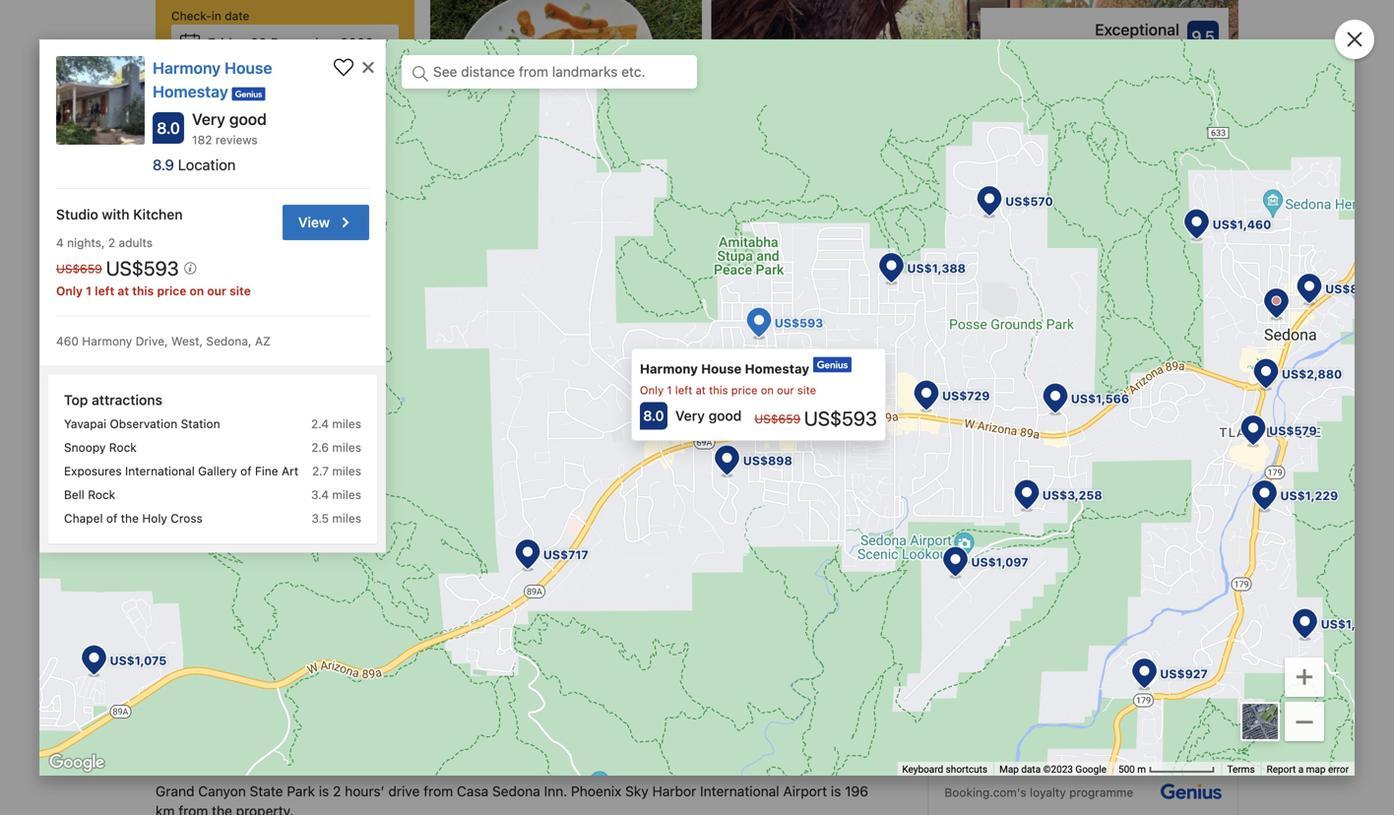 Task type: locate. For each thing, give the bounding box(es) containing it.
1 vertical spatial of
[[106, 512, 118, 525]]

4-night stay
[[171, 127, 239, 141]]

0 vertical spatial in
[[212, 9, 221, 23]]

scored  8.0 element left very good
[[640, 402, 668, 430]]

check-
[[171, 9, 212, 23], [171, 68, 212, 82]]

garden.
[[1110, 112, 1156, 126]]

0 vertical spatial site
[[230, 284, 251, 298]]

the right to
[[1037, 714, 1058, 730]]

2 horizontal spatial price
[[1062, 714, 1093, 730]]

scored 9.5 element
[[1188, 21, 1220, 52]]

0 vertical spatial only
[[56, 284, 83, 298]]

at
[[1069, 127, 1081, 142], [118, 284, 129, 298], [696, 384, 706, 397], [828, 666, 840, 682], [410, 725, 423, 741]]

1 vertical spatial 8.0
[[644, 408, 664, 424]]

1 vertical spatial only
[[640, 384, 664, 397]]

1 horizontal spatial only 1 left at this price on our site
[[640, 384, 817, 397]]

1 vertical spatial us$593
[[775, 316, 824, 330]]

1 horizontal spatial are
[[754, 606, 775, 623]]

m
[[1138, 764, 1147, 776]]

+38 photos
[[1114, 397, 1209, 417]]

500
[[1119, 764, 1136, 776]]

free
[[226, 626, 254, 642]]

1 miles from the top
[[332, 417, 362, 431]]

1 horizontal spatial an
[[386, 685, 402, 701]]

stylish.
[[1153, 81, 1195, 96]]

2 vertical spatial harmony
[[640, 361, 698, 376]]

refrigerator
[[283, 685, 355, 701]]

date for check-out date
[[233, 68, 258, 82]]

2 vertical spatial available
[[1068, 632, 1136, 651]]

2023 for friday 22 december 2023
[[340, 35, 374, 51]]

cross
[[171, 512, 203, 525]]

0 vertical spatial this
[[132, 284, 154, 298]]

0 horizontal spatial very
[[192, 110, 225, 129]]

1 horizontal spatial this
[[346, 606, 369, 623]]

price up 460 harmony drive, west, sedona, az
[[157, 284, 186, 298]]

international
[[125, 464, 195, 478], [700, 784, 780, 800]]

sedona left inn
[[259, 538, 307, 555]]

keyboard
[[903, 764, 944, 776]]

an left en
[[386, 685, 402, 701]]

0 horizontal spatial us$659
[[56, 262, 102, 276]]

inn. left the "phoenix"
[[544, 784, 568, 800]]

3 miles from the top
[[332, 464, 362, 478]]

harmony house homestay up very good
[[640, 361, 810, 376]]

airport
[[784, 784, 828, 800]]

1 vertical spatial good
[[709, 408, 742, 424]]

miles down 2.7 miles
[[332, 488, 362, 502]]

price up very good
[[732, 384, 758, 397]]

1 vertical spatial 2023
[[355, 94, 388, 110]]

site down refrigerator
[[315, 725, 338, 741]]

0 horizontal spatial harmony house homestay
[[153, 59, 272, 101]]

reserve
[[554, 538, 605, 555]]

the inside map view dialog
[[121, 512, 139, 525]]

us$659 inside us$659 us$593
[[755, 412, 801, 426]]

is right park
[[319, 784, 329, 800]]

very inside lovely place, homely and stylish. very friendly and helpful staff. beautiful peaceful garden.  more like staying at a private house than a hotel!
[[999, 96, 1026, 111]]

miles down 3.4 miles at the left bottom
[[332, 512, 362, 525]]

harmony inside harmony house homestay
[[153, 59, 221, 77]]

miles for 2.4 miles
[[332, 417, 362, 431]]

0 vertical spatial an
[[220, 606, 235, 623]]

with right equipped
[[842, 606, 868, 623]]

us$659
[[56, 262, 102, 276], [755, 412, 801, 426]]

international inside map view dialog
[[125, 464, 195, 478]]

is inside not usually available – you're in luck! casa sedona inn is not usually available on our site. reserve soon before it sells out!
[[334, 538, 344, 555]]

0 vertical spatial before
[[644, 538, 685, 555]]

with down fireplace,
[[524, 685, 551, 701]]

5 miles from the top
[[332, 512, 362, 525]]

1 vertical spatial state
[[250, 784, 283, 800]]

sedona
[[259, 538, 307, 555], [191, 685, 239, 701], [462, 725, 510, 741], [492, 784, 541, 800]]

international up holy
[[125, 464, 195, 478]]

us$659 for us$659 us$593
[[755, 412, 801, 426]]

at inside lovely place, homely and stylish. very friendly and helpful staff. beautiful peaceful garden.  more like staying at a private house than a hotel!
[[1069, 127, 1081, 142]]

good for very good 182 reviews
[[229, 110, 267, 129]]

check- down friday
[[171, 68, 212, 82]]

a inside dialog
[[1299, 764, 1304, 776]]

are left equipped
[[754, 606, 775, 623]]

0 vertical spatial homestay
[[153, 82, 228, 101]]

rock down exposures
[[88, 488, 115, 502]]

+
[[1295, 656, 1315, 693]]

scored  8.0 element left night on the left top of page
[[153, 112, 184, 144]]

rock for bell rock
[[88, 488, 115, 502]]

0 vertical spatial with
[[102, 206, 130, 223]]

us$1,075
[[110, 654, 167, 668]]

genius benefits available on select options:
[[945, 632, 1209, 674]]

4 miles from the top
[[332, 488, 362, 502]]

check- up friday
[[171, 9, 212, 23]]

top
[[64, 392, 88, 408]]

on inside genius benefits available on select options:
[[1139, 632, 1159, 651]]

miles up 2.6 miles
[[332, 417, 362, 431]]

next image
[[1221, 114, 1233, 126]]

state
[[618, 606, 652, 623], [250, 784, 283, 800]]

discount
[[1000, 694, 1055, 710]]

1 horizontal spatial from
[[424, 784, 453, 800]]

with inside map view dialog
[[102, 206, 130, 223]]

sedona,
[[206, 334, 252, 348]]

0 vertical spatial rock
[[109, 441, 137, 454]]

yavapai
[[64, 417, 107, 431]]

2 horizontal spatial inn.
[[544, 784, 568, 800]]

an up fi.
[[220, 606, 235, 623]]

miles for 3.5 miles
[[332, 512, 362, 525]]

inn. left a
[[243, 685, 266, 701]]

i'm
[[189, 202, 206, 216]]

only 1 left at this price on our site up very good
[[640, 384, 817, 397]]

a
[[270, 685, 279, 701]]

select
[[1162, 632, 1209, 651]]

our left site. at the left of page
[[499, 538, 520, 555]]

patio,
[[450, 666, 486, 682]]

a up 'bathroom'
[[490, 666, 497, 682]]

8.0 left night on the left top of page
[[157, 119, 180, 137]]

peaceful
[[1055, 112, 1107, 126]]

available down you're
[[421, 538, 476, 555]]

reviews right 182
[[216, 133, 258, 147]]

drive right "minutes'"
[[486, 606, 517, 623]]

than
[[1179, 127, 1205, 142]]

united
[[1070, 197, 1107, 210]]

0 horizontal spatial house
[[225, 59, 272, 77]]

1 horizontal spatial 1
[[667, 384, 672, 397]]

miles up 2.7 miles
[[332, 441, 362, 454]]

1 vertical spatial 2
[[333, 784, 341, 800]]

homestay up us$659 us$593
[[745, 361, 810, 376]]

very good 182 reviews
[[192, 110, 267, 147]]

park.
[[655, 606, 688, 623]]

scored  8.0 element for us$593
[[640, 402, 668, 430]]

inn. left the concierge
[[514, 725, 537, 741]]

on inside not usually available – you're in luck! casa sedona inn is not usually available on our site. reserve soon before it sells out!
[[479, 538, 495, 555]]

on up us$659 us$593
[[761, 384, 774, 397]]

lovely
[[999, 81, 1037, 96]]

daily
[[637, 725, 667, 741]]

is right parking
[[349, 626, 359, 642]]

previous image
[[977, 114, 989, 126]]

only 1 left at this price on our site up drive,
[[56, 284, 251, 298]]

1 vertical spatial all
[[156, 666, 171, 682]]

staff.
[[1148, 96, 1178, 111]]

also
[[650, 685, 676, 701]]

december
[[271, 35, 337, 51], [285, 94, 351, 110]]

chapel of the holy cross
[[64, 512, 203, 525]]

international inside featuring an outdoor hot tub, this inn is 15 minutes' drive from red rock state park. all rooms are equipped with free wi-fi. free guest parking is provided. all air-conditioned rooms include a balcony or patio, a fireplace, a seating area and a flat-screen cable tv at casa sedona inn. a refrigerator and an en suite bathroom with a hairdryer are also provided. guests can enjoy the on-site restaurant at casa sedona inn. concierge and daily housekeeping services available. grand canyon state park is 2 hours' drive from casa sedona inn. phoenix sky harbor international airport is 196 km from the property.
[[700, 784, 780, 800]]

1 vertical spatial reviews
[[216, 133, 258, 147]]

0 horizontal spatial are
[[626, 685, 647, 701]]

0 horizontal spatial available
[[313, 512, 380, 531]]

are down area
[[626, 685, 647, 701]]

2.6 miles
[[312, 441, 362, 454]]

left down "4 nights, 2 adults"
[[95, 284, 114, 298]]

1 horizontal spatial 8.0
[[644, 408, 664, 424]]

provided. down inn
[[363, 626, 423, 642]]

or
[[434, 666, 447, 682]]

exposures international gallery of fine art
[[64, 464, 299, 478]]

at down peaceful
[[1069, 127, 1081, 142]]

2023 up close info window icon
[[340, 35, 374, 51]]

0 vertical spatial 2
[[108, 236, 115, 250]]

date right out
[[233, 68, 258, 82]]

available.
[[156, 744, 215, 761]]

house
[[225, 59, 272, 77], [701, 361, 742, 376]]

0 horizontal spatial 8.0
[[157, 119, 180, 137]]

rock for snoopy rock
[[109, 441, 137, 454]]

applied
[[969, 714, 1017, 730]]

0 vertical spatial of
[[241, 464, 252, 478]]

1 horizontal spatial good
[[709, 408, 742, 424]]

before left it
[[644, 538, 685, 555]]

inn.
[[243, 685, 266, 701], [514, 725, 537, 741], [544, 784, 568, 800]]

of left fine
[[241, 464, 252, 478]]

1 horizontal spatial harmony house homestay
[[640, 361, 810, 376]]

fireplace,
[[501, 666, 560, 682]]

with up "4 nights, 2 adults"
[[102, 206, 130, 223]]

1 horizontal spatial state
[[618, 606, 652, 623]]

1 horizontal spatial 26
[[265, 94, 282, 110]]

rock right red at the bottom left
[[583, 606, 614, 623]]

available inside genius benefits available on select options:
[[1068, 632, 1136, 651]]

0 horizontal spatial 2
[[108, 236, 115, 250]]

this down adults
[[132, 284, 154, 298]]

reviews
[[1138, 40, 1180, 53], [216, 133, 258, 147]]

1 vertical spatial us$659
[[755, 412, 801, 426]]

helpful
[[1104, 96, 1144, 111]]

is right inn
[[334, 538, 344, 555]]

our up us$659 us$593
[[777, 384, 795, 397]]

1 vertical spatial inn.
[[514, 725, 537, 741]]

1 horizontal spatial left
[[676, 384, 693, 397]]

2 horizontal spatial very
[[999, 96, 1026, 111]]

site up sedona,
[[230, 284, 251, 298]]

holy
[[142, 512, 167, 525]]

2 vertical spatial inn.
[[544, 784, 568, 800]]

1 horizontal spatial before
[[1097, 714, 1138, 730]]

1 horizontal spatial very
[[676, 408, 705, 424]]

1 vertical spatial international
[[700, 784, 780, 800]]

1 horizontal spatial rooms
[[711, 606, 751, 623]]

2023 inside button
[[340, 35, 374, 51]]

in
[[212, 9, 221, 23], [450, 512, 464, 531]]

0 vertical spatial december
[[271, 35, 337, 51]]

usually down –
[[372, 538, 417, 555]]

rated element
[[178, 156, 236, 173]]

2 miles from the top
[[332, 441, 362, 454]]

rooms right park.
[[711, 606, 751, 623]]

us$593 inside map region
[[775, 316, 824, 330]]

2 horizontal spatial our
[[777, 384, 795, 397]]

provided. down flat-
[[680, 685, 740, 701]]

private
[[1095, 127, 1136, 142]]

8.9 location
[[153, 156, 236, 173]]

search section
[[148, 0, 423, 463]]

this inside featuring an outdoor hot tub, this inn is 15 minutes' drive from red rock state park. all rooms are equipped with free wi-fi. free guest parking is provided. all air-conditioned rooms include a balcony or patio, a fireplace, a seating area and a flat-screen cable tv at casa sedona inn. a refrigerator and an en suite bathroom with a hairdryer are also provided. guests can enjoy the on-site restaurant at casa sedona inn. concierge and daily housekeeping services available. grand canyon state park is 2 hours' drive from casa sedona inn. phoenix sky harbor international airport is 196 km from the property.
[[346, 606, 369, 623]]

2 left adults
[[108, 236, 115, 250]]

for
[[264, 202, 279, 216]]

0 horizontal spatial reviews
[[216, 133, 258, 147]]

homestay down check-out date
[[153, 82, 228, 101]]

us$927
[[1161, 667, 1208, 681]]

1 horizontal spatial only
[[640, 384, 664, 397]]

from left red at the bottom left
[[521, 606, 551, 623]]

to
[[1021, 714, 1034, 730]]

rooms up a
[[276, 666, 316, 682]]

0 vertical spatial scored  8.0 element
[[153, 112, 184, 144]]

0 vertical spatial us$659
[[56, 262, 102, 276]]

state up property.
[[250, 784, 283, 800]]

very good
[[676, 408, 742, 424]]

booking.com's
[[945, 786, 1027, 800]]

rock
[[109, 441, 137, 454], [88, 488, 115, 502], [583, 606, 614, 623]]

26
[[265, 94, 282, 110], [185, 99, 196, 110]]

us$579
[[1270, 424, 1318, 438]]

1 vertical spatial rooms
[[276, 666, 316, 682]]

1 vertical spatial are
[[626, 685, 647, 701]]

the
[[121, 512, 139, 525], [1037, 714, 1058, 730], [268, 725, 289, 741], [212, 803, 232, 816]]

rock down yavapai observation station
[[109, 441, 137, 454]]

harmony house homestay down friday
[[153, 59, 272, 101]]

our inside not usually available – you're in luck! casa sedona inn is not usually available on our site. reserve soon before it sells out!
[[499, 538, 520, 555]]

price up google
[[1062, 714, 1093, 730]]

miles for 3.4 miles
[[332, 488, 362, 502]]

scored  8.0 element
[[153, 112, 184, 144], [640, 402, 668, 430]]

0 horizontal spatial homestay
[[153, 82, 228, 101]]

usually left 3.5
[[255, 512, 309, 531]]

december inside button
[[271, 35, 337, 51]]

december for 22
[[271, 35, 337, 51]]

0 horizontal spatial 1
[[86, 284, 92, 298]]

booking.com's loyalty programme
[[945, 786, 1134, 800]]

0 horizontal spatial in
[[212, 9, 221, 23]]

available up not
[[313, 512, 380, 531]]

1 vertical spatial in
[[450, 512, 464, 531]]

0 vertical spatial inn.
[[243, 685, 266, 701]]

460 harmony drive, west, sedona, az
[[56, 334, 271, 348]]

2 vertical spatial rock
[[583, 606, 614, 623]]

1 horizontal spatial us$659
[[755, 412, 801, 426]]

december right 22
[[271, 35, 337, 51]]

house up very good
[[701, 361, 742, 376]]

3.5 miles
[[312, 512, 362, 525]]

house
[[1139, 127, 1175, 142]]

0 horizontal spatial inn.
[[243, 685, 266, 701]]

all left air-
[[156, 666, 171, 682]]

and up also
[[657, 666, 680, 682]]

26 right tuesday
[[265, 94, 282, 110]]

0 horizontal spatial of
[[106, 512, 118, 525]]

check- for in
[[171, 9, 212, 23]]

0 horizontal spatial with
[[102, 206, 130, 223]]

is
[[334, 538, 344, 555], [395, 606, 406, 623], [349, 626, 359, 642], [319, 784, 329, 800], [831, 784, 842, 800]]

featuring
[[156, 606, 216, 623]]

8.0 left very good
[[644, 408, 664, 424]]

2
[[108, 236, 115, 250], [333, 784, 341, 800]]

scored  8.9 element
[[153, 156, 178, 173]]

2 left hours'
[[333, 784, 341, 800]]

all right park.
[[691, 606, 707, 623]]

2 check- from the top
[[171, 68, 212, 82]]

1 vertical spatial drive
[[389, 784, 420, 800]]

2023 down close info window icon
[[355, 94, 388, 110]]

2023 for tuesday 26 december 2023
[[355, 94, 388, 110]]

in up friday
[[212, 9, 221, 23]]

0 horizontal spatial good
[[229, 110, 267, 129]]

1 horizontal spatial 2
[[333, 784, 341, 800]]

tuesday 26 december 2023
[[208, 94, 388, 110]]

view link
[[283, 205, 369, 240]]

1 check- from the top
[[171, 9, 212, 23]]

a left map
[[1299, 764, 1304, 776]]

1 horizontal spatial house
[[701, 361, 742, 376]]

studio
[[56, 206, 98, 223]]

from down grand at the bottom of page
[[179, 803, 208, 816]]

keyboard shortcuts
[[903, 764, 988, 776]]

2 inside featuring an outdoor hot tub, this inn is 15 minutes' drive from red rock state park. all rooms are equipped with free wi-fi. free guest parking is provided. all air-conditioned rooms include a balcony or patio, a fireplace, a seating area and a flat-screen cable tv at casa sedona inn. a refrigerator and an en suite bathroom with a hairdryer are also provided. guests can enjoy the on-site restaurant at casa sedona inn. concierge and daily housekeeping services available. grand canyon state park is 2 hours' drive from casa sedona inn. phoenix sky harbor international airport is 196 km from the property.
[[333, 784, 341, 800]]

left up very good
[[676, 384, 693, 397]]

0 vertical spatial are
[[754, 606, 775, 623]]

available right benefits
[[1068, 632, 1136, 651]]

miles for 2.7 miles
[[332, 464, 362, 478]]

1 horizontal spatial site
[[315, 725, 338, 741]]

us$717 us$1,097
[[544, 548, 1029, 569]]

of right chapel
[[106, 512, 118, 525]]

good inside very good 182 reviews
[[229, 110, 267, 129]]

and right taxes
[[1180, 714, 1203, 730]]

us$659 up us$898
[[755, 412, 801, 426]]

a down fireplace,
[[554, 685, 562, 701]]

1 vertical spatial available
[[421, 538, 476, 555]]

harmony right the 460
[[82, 334, 132, 348]]

very
[[999, 96, 1026, 111], [192, 110, 225, 129], [676, 408, 705, 424]]

map
[[1000, 764, 1019, 776]]

harmony down friday
[[153, 59, 221, 77]]

0 vertical spatial only 1 left at this price on our site
[[56, 284, 251, 298]]

hours'
[[345, 784, 385, 800]]

december down friday 22 december 2023
[[285, 94, 351, 110]]

our up sedona,
[[207, 284, 227, 298]]

december for 26
[[285, 94, 351, 110]]

0 vertical spatial harmony
[[153, 59, 221, 77]]

available for genius
[[1068, 632, 1136, 651]]

kitchen
[[133, 206, 183, 223]]

0 horizontal spatial price
[[157, 284, 186, 298]]

3.5
[[312, 512, 329, 525]]

0 horizontal spatial international
[[125, 464, 195, 478]]

1 vertical spatial date
[[233, 68, 258, 82]]

0 vertical spatial good
[[229, 110, 267, 129]]

1 horizontal spatial available
[[421, 538, 476, 555]]

26 up night on the left top of page
[[185, 99, 196, 110]]

conditioned
[[197, 666, 272, 682]]

very inside very good 182 reviews
[[192, 110, 225, 129]]

miles down 2.6 miles
[[332, 464, 362, 478]]

0 vertical spatial house
[[225, 59, 272, 77]]

0 vertical spatial 1
[[86, 284, 92, 298]]

9.5
[[1192, 27, 1215, 46]]

and up helpful
[[1127, 81, 1149, 96]]

casa
[[224, 538, 255, 555], [156, 685, 187, 701], [426, 725, 458, 741], [457, 784, 489, 800]]

0 vertical spatial state
[[618, 606, 652, 623]]

from right hours'
[[424, 784, 453, 800]]

in left luck!
[[450, 512, 464, 531]]



Task type: describe. For each thing, give the bounding box(es) containing it.
0 vertical spatial drive
[[486, 606, 517, 623]]

guest
[[258, 626, 294, 642]]

22
[[251, 35, 267, 51]]

google image
[[44, 751, 109, 776]]

check-in date
[[171, 9, 250, 23]]

location
[[178, 156, 236, 173]]

2 horizontal spatial with
[[842, 606, 868, 623]]

night
[[185, 127, 213, 141]]

map view dialog
[[0, 0, 1384, 816]]

in inside not usually available – you're in luck! casa sedona inn is not usually available on our site. reserve soon before it sells out!
[[450, 512, 464, 531]]

featuring an outdoor hot tub, this inn is 15 minutes' drive from red rock state park. all rooms are equipped with free wi-fi. free guest parking is provided. all air-conditioned rooms include a balcony or patio, a fireplace, a seating area and a flat-screen cable tv at casa sedona inn. a refrigerator and an en suite bathroom with a hairdryer are also provided. guests can enjoy the on-site restaurant at casa sedona inn. concierge and daily housekeeping services available. grand canyon state park is 2 hours' drive from casa sedona inn. phoenix sky harbor international airport is 196 km from the property.
[[156, 606, 873, 816]]

sky
[[626, 784, 649, 800]]

1 horizontal spatial inn.
[[514, 725, 537, 741]]

1 vertical spatial house
[[701, 361, 742, 376]]

+38 photos link
[[1084, 353, 1239, 461]]

nigel
[[1021, 197, 1049, 210]]

0 horizontal spatial only
[[56, 284, 83, 298]]

reviews inside exceptional 320 reviews
[[1138, 40, 1180, 53]]

and down include
[[359, 685, 382, 701]]

3.4
[[311, 488, 329, 502]]

the left on-
[[268, 725, 289, 741]]

2.7
[[312, 464, 329, 478]]

out
[[212, 68, 230, 82]]

9.7
[[1193, 249, 1215, 268]]

0 horizontal spatial this
[[132, 284, 154, 298]]

1 vertical spatial an
[[386, 685, 402, 701]]

friday
[[208, 35, 247, 51]]

0 horizontal spatial 26
[[185, 99, 196, 110]]

0 vertical spatial harmony house homestay
[[153, 59, 272, 101]]

8.0 for location
[[157, 119, 180, 137]]

1 vertical spatial from
[[424, 784, 453, 800]]

yavapai observation station
[[64, 417, 220, 431]]

us$659 us$593
[[755, 407, 878, 430]]

1 vertical spatial our
[[777, 384, 795, 397]]

not
[[224, 512, 251, 531]]

check- for out
[[171, 68, 212, 82]]

west,
[[171, 334, 203, 348]]

1 vertical spatial harmony house homestay
[[640, 361, 810, 376]]

sedona down conditioned
[[191, 685, 239, 701]]

lovely place, homely and stylish. very friendly and helpful staff. beautiful peaceful garden.  more like staying at a private house than a hotel!
[[999, 81, 1205, 157]]

stay
[[216, 127, 239, 141]]

report a map error
[[1267, 764, 1350, 776]]

site.
[[524, 538, 551, 555]]

homely
[[1080, 81, 1123, 96]]

1 vertical spatial price
[[732, 384, 758, 397]]

0 horizontal spatial state
[[250, 784, 283, 800]]

site inside featuring an outdoor hot tub, this inn is 15 minutes' drive from red rock state park. all rooms are equipped with free wi-fi. free guest parking is provided. all air-conditioned rooms include a balcony or patio, a fireplace, a seating area and a flat-screen cable tv at casa sedona inn. a refrigerator and an en suite bathroom with a hairdryer are also provided. guests can enjoy the on-site restaurant at casa sedona inn. concierge and daily housekeeping services available. grand canyon state park is 2 hours' drive from casa sedona inn. phoenix sky harbor international airport is 196 km from the property.
[[315, 725, 338, 741]]

a left seating on the left
[[564, 666, 571, 682]]

housekeeping
[[670, 725, 759, 741]]

house inside "link"
[[225, 59, 272, 77]]

1 vertical spatial provided.
[[680, 685, 740, 701]]

friday 22 december 2023 button
[[171, 25, 399, 62]]

2 horizontal spatial this
[[709, 384, 729, 397]]

1 vertical spatial homestay
[[745, 361, 810, 376]]

price inside 10% discount applied to the price before taxes and charges
[[1062, 714, 1093, 730]]

sedona down 'bathroom'
[[462, 725, 510, 741]]

1 vertical spatial left
[[676, 384, 693, 397]]

us$3,258
[[1043, 488, 1103, 502]]

+ link
[[1286, 656, 1325, 697]]

a down like
[[999, 142, 1006, 157]]

us$659 for us$659
[[56, 262, 102, 276]]

+38
[[1114, 397, 1148, 417]]

a left flat-
[[684, 666, 691, 682]]

taxes
[[1142, 714, 1176, 730]]

0 horizontal spatial usually
[[255, 512, 309, 531]]

station
[[181, 417, 220, 431]]

0 horizontal spatial from
[[179, 803, 208, 816]]

See distance from landmarks etc. search field
[[402, 55, 697, 89]]

in inside search section
[[212, 9, 221, 23]]

on up west,
[[190, 284, 204, 298]]

shortcuts
[[946, 764, 988, 776]]

concierge
[[541, 725, 606, 741]]

search button
[[171, 230, 399, 277]]

and inside 10% discount applied to the price before taxes and charges
[[1180, 714, 1203, 730]]

us$1,996
[[1322, 617, 1380, 631]]

1 horizontal spatial usually
[[372, 538, 417, 555]]

seating
[[575, 666, 622, 682]]

0 vertical spatial price
[[157, 284, 186, 298]]

4
[[56, 236, 64, 250]]

exceptional 320 reviews
[[1096, 20, 1180, 53]]

182
[[192, 133, 212, 147]]

harbor
[[653, 784, 697, 800]]

1 horizontal spatial of
[[241, 464, 252, 478]]

at up very good
[[696, 384, 706, 397]]

at down adults
[[118, 284, 129, 298]]

united kingdom
[[1070, 197, 1160, 210]]

scored  8.0 element for location
[[153, 112, 184, 144]]

2 horizontal spatial site
[[798, 384, 817, 397]]

photos
[[1152, 397, 1209, 417]]

a down peaceful
[[1084, 127, 1091, 142]]

report
[[1267, 764, 1297, 776]]

place,
[[1041, 81, 1077, 96]]

2.4 miles
[[311, 417, 362, 431]]

on-
[[293, 725, 315, 741]]

0 horizontal spatial harmony
[[82, 334, 132, 348]]

_ link
[[1286, 690, 1325, 742]]

0 horizontal spatial rooms
[[276, 666, 316, 682]]

before inside not usually available – you're in luck! casa sedona inn is not usually available on our site. reserve soon before it sells out!
[[644, 538, 685, 555]]

a right include
[[369, 666, 376, 682]]

8.0 for us$593
[[644, 408, 664, 424]]

and left 'daily'
[[609, 725, 633, 741]]

close info window image
[[360, 58, 377, 76]]

0 vertical spatial us$593
[[106, 256, 184, 280]]

sedona left the "phoenix"
[[492, 784, 541, 800]]

2 vertical spatial us$593
[[805, 407, 878, 430]]

196
[[845, 784, 869, 800]]

1 horizontal spatial all
[[691, 606, 707, 623]]

bell
[[64, 488, 85, 502]]

map region
[[0, 0, 1384, 816]]

before inside 10% discount applied to the price before taxes and charges
[[1097, 714, 1138, 730]]

is left 196
[[831, 784, 842, 800]]

very for very good
[[676, 408, 705, 424]]

it
[[689, 538, 697, 555]]

very for very good 182 reviews
[[192, 110, 225, 129]]

10% discount applied to the price before taxes and charges
[[969, 694, 1203, 750]]

charges
[[969, 734, 1020, 750]]

rock inside featuring an outdoor hot tub, this inn is 15 minutes' drive from red rock state park. all rooms are equipped with free wi-fi. free guest parking is provided. all air-conditioned rooms include a balcony or patio, a fireplace, a seating area and a flat-screen cable tv at casa sedona inn. a refrigerator and an en suite bathroom with a hairdryer are also provided. guests can enjoy the on-site restaurant at casa sedona inn. concierge and daily housekeeping services available. grand canyon state park is 2 hours' drive from casa sedona inn. phoenix sky harbor international airport is 196 km from the property.
[[583, 606, 614, 623]]

2 vertical spatial with
[[524, 685, 551, 701]]

0 horizontal spatial our
[[207, 284, 227, 298]]

at down en
[[410, 725, 423, 741]]

i'm travelling for work
[[189, 202, 309, 216]]

available for not
[[313, 512, 380, 531]]

include
[[319, 666, 365, 682]]

0 vertical spatial provided.
[[363, 626, 423, 642]]

services
[[763, 725, 816, 741]]

exceptional
[[1096, 20, 1180, 39]]

15
[[409, 606, 424, 623]]

phoenix
[[571, 784, 622, 800]]

air-
[[175, 666, 197, 682]]

miles for 2.6 miles
[[332, 441, 362, 454]]

parking
[[297, 626, 345, 642]]

0 horizontal spatial site
[[230, 284, 251, 298]]

is left 15
[[395, 606, 406, 623]]

sells
[[701, 538, 729, 555]]

casa inside not usually available – you're in luck! casa sedona inn is not usually available on our site. reserve soon before it sells out!
[[224, 538, 255, 555]]

luck!
[[467, 512, 505, 531]]

friday 22 december 2023
[[208, 35, 374, 51]]

500 m
[[1119, 764, 1149, 776]]

staff
[[991, 250, 1025, 266]]

terms link
[[1228, 764, 1256, 776]]

chapel
[[64, 512, 103, 525]]

at right tv at the right
[[828, 666, 840, 682]]

flat-
[[695, 666, 722, 682]]

sedona inside not usually available – you're in luck! casa sedona inn is not usually available on our site. reserve soon before it sells out!
[[259, 538, 307, 555]]

en
[[405, 685, 421, 701]]

1 vertical spatial 1
[[667, 384, 672, 397]]

report a map error link
[[1267, 764, 1350, 776]]

screen
[[722, 666, 765, 682]]

2.4
[[311, 417, 329, 431]]

scored 9.7 element
[[1188, 242, 1220, 274]]

us$570
[[1006, 195, 1054, 208]]

0 horizontal spatial an
[[220, 606, 235, 623]]

reviews inside very good 182 reviews
[[216, 133, 258, 147]]

us$873
[[1326, 282, 1374, 296]]

the down "canyon"
[[212, 803, 232, 816]]

the inside 10% discount applied to the price before taxes and charges
[[1037, 714, 1058, 730]]

2 horizontal spatial from
[[521, 606, 551, 623]]

map data ©2023 google
[[1000, 764, 1107, 776]]

2.7 miles
[[312, 464, 362, 478]]

0 horizontal spatial drive
[[389, 784, 420, 800]]

attractions
[[92, 392, 162, 408]]

out!
[[733, 538, 758, 555]]

0 horizontal spatial left
[[95, 284, 114, 298]]

rated exceptional element
[[991, 18, 1180, 42]]

and up peaceful
[[1078, 96, 1100, 111]]

2 inside map view dialog
[[108, 236, 115, 250]]

data
[[1022, 764, 1041, 776]]

balcony
[[380, 666, 430, 682]]

good for very good
[[709, 408, 742, 424]]

homestay inside harmony house homestay
[[153, 82, 228, 101]]

date for check-in date
[[225, 9, 250, 23]]

us$1,460
[[1213, 217, 1272, 231]]

hot
[[292, 606, 313, 623]]



Task type: vqa. For each thing, say whether or not it's contained in the screenshot.
the A
yes



